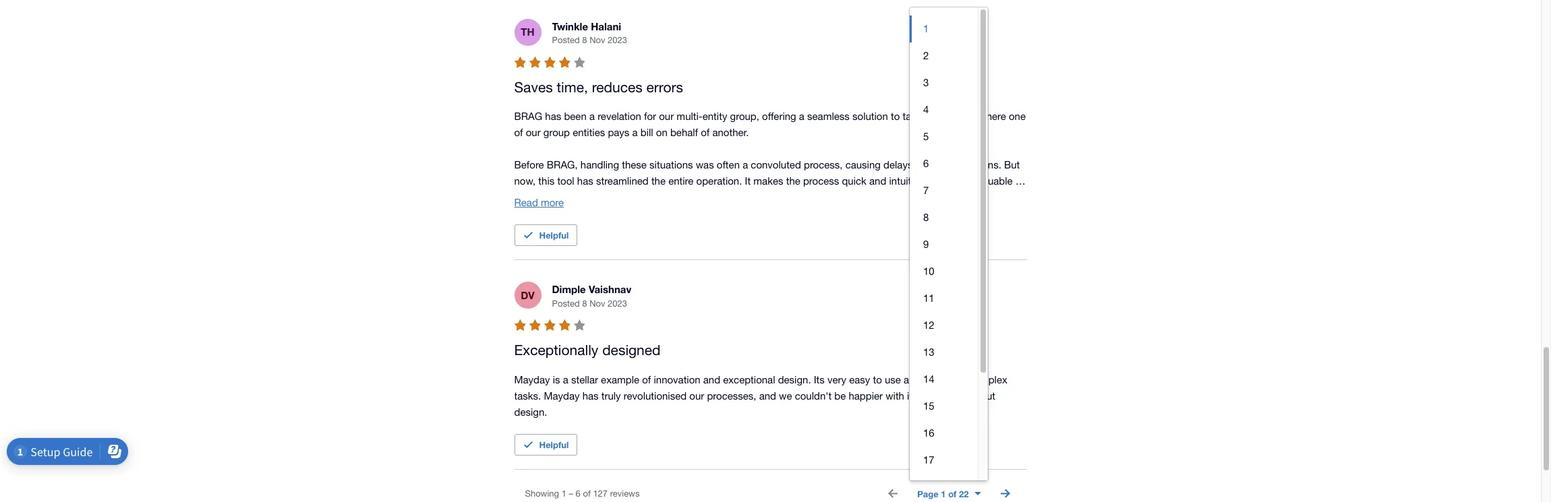 Task type: describe. For each thing, give the bounding box(es) containing it.
on
[[656, 127, 668, 139]]

complex
[[969, 374, 1008, 386]]

14 button
[[910, 366, 979, 393]]

workflow.
[[514, 240, 558, 252]]

next page image
[[992, 481, 1019, 503]]

1 horizontal spatial it
[[779, 224, 785, 236]]

couldn't
[[795, 391, 832, 402]]

0 vertical spatial brag
[[514, 111, 543, 122]]

has inside mayday is a stellar example of innovation and exceptional design. its very easy to use and simplifies complex tasks. mayday has truly revolutionised our processes, and we couldn't be happier with its well-thought-out design.
[[583, 391, 599, 402]]

3
[[924, 77, 929, 88]]

our left group
[[526, 127, 541, 139]]

for up financial
[[812, 224, 824, 236]]

another.
[[713, 127, 749, 139]]

of up toolkit
[[690, 224, 699, 236]]

page 1 of 22
[[918, 489, 969, 500]]

financial
[[776, 240, 813, 252]]

7
[[924, 185, 929, 196]]

exceptionally
[[514, 342, 599, 358]]

be
[[835, 391, 846, 402]]

of inside mayday is a stellar example of innovation and exceptional design. its very easy to use and simplifies complex tasks. mayday has truly revolutionised our processes, and we couldn't be happier with its well-thought-out design.
[[642, 374, 651, 386]]

our right into
[[992, 224, 1007, 236]]

with
[[886, 391, 905, 402]]

and up intuitive,
[[916, 159, 933, 171]]

and down adapt
[[878, 240, 895, 252]]

enough!
[[660, 257, 697, 268]]

1 inside 1 2 3 4 5 6 7 8 9 10
[[924, 23, 929, 34]]

12
[[924, 320, 935, 331]]

entity
[[703, 111, 728, 122]]

read more
[[514, 197, 564, 209]]

8 for designed
[[582, 299, 587, 309]]

posted for exceptionally
[[552, 299, 580, 309]]

team
[[844, 224, 867, 236]]

thought-
[[942, 391, 981, 402]]

user-
[[589, 224, 612, 236]]

showing
[[525, 489, 559, 499]]

easy inside brag has been a revelation for our multi-entity group, offering a seamless solution to tackle scenarios where one of our group entities pays a bill on behalf of another. before brag, handling these situations was often a convoluted process, causing delays and complications. but now, this tool has streamlined the entire operation. it makes the process quick and intuitive, saving us valuable time and reducing the margin for errors. additionally, the user-friendly interface of brag has made it easy for our team to adapt and integrate into our workflow. it's an essential asset in our toolkit for ensuring financial transparency and efficiency among our entities. we can't recommend it enough!
[[788, 224, 809, 236]]

15 button
[[910, 393, 979, 420]]

is
[[553, 374, 560, 386]]

multi-
[[677, 111, 703, 122]]

our up transparency
[[827, 224, 841, 236]]

among
[[943, 240, 974, 252]]

previous page image
[[880, 481, 907, 503]]

tasks.
[[514, 391, 541, 402]]

the up an
[[572, 224, 586, 236]]

it's
[[560, 240, 574, 252]]

11 button
[[910, 285, 979, 312]]

been
[[564, 111, 587, 122]]

1 vertical spatial mayday
[[544, 391, 580, 402]]

its
[[814, 374, 825, 386]]

into
[[973, 224, 990, 236]]

twinkle
[[552, 20, 588, 32]]

11
[[924, 293, 935, 304]]

and up processes,
[[704, 374, 721, 386]]

solution
[[853, 111, 888, 122]]

use
[[885, 374, 901, 386]]

our right in
[[671, 240, 686, 252]]

intuitive,
[[890, 176, 927, 187]]

list box containing 1
[[910, 7, 979, 503]]

asset
[[633, 240, 657, 252]]

recommend
[[595, 257, 649, 268]]

dimple vaishnav posted 8 nov 2023
[[552, 284, 632, 309]]

handling
[[581, 159, 619, 171]]

6 button
[[910, 150, 979, 177]]

for right toolkit
[[719, 240, 731, 252]]

helpful button for saves
[[514, 225, 578, 246]]

the down streamlined
[[599, 192, 613, 203]]

it
[[745, 176, 751, 187]]

was
[[696, 159, 714, 171]]

for up 'bill'
[[644, 111, 657, 122]]

13 button
[[910, 339, 979, 366]]

127
[[593, 489, 608, 499]]

its
[[908, 391, 918, 402]]

1 2 3 4 5 6 7 8 9 10
[[924, 23, 935, 277]]

exceptional
[[723, 374, 776, 386]]

posted for saves
[[552, 35, 580, 45]]

9
[[924, 239, 929, 250]]

2023 for designed
[[608, 299, 627, 309]]

very
[[828, 374, 847, 386]]

entities
[[573, 127, 605, 139]]

1 vertical spatial to
[[870, 224, 879, 236]]

brag has been a revelation for our multi-entity group, offering a seamless solution to tackle scenarios where one of our group entities pays a bill on behalf of another. before brag, handling these situations was often a convoluted process, causing delays and complications. but now, this tool has streamlined the entire operation. it makes the process quick and intuitive, saving us valuable time and reducing the margin for errors. additionally, the user-friendly interface of brag has made it easy for our team to adapt and integrate into our workflow. it's an essential asset in our toolkit for ensuring financial transparency and efficiency among our entities. we can't recommend it enough!
[[514, 111, 1029, 268]]

time,
[[557, 79, 588, 95]]

behalf
[[671, 127, 698, 139]]

and up its in the bottom right of the page
[[904, 374, 921, 386]]

6 inside pagination element
[[576, 489, 581, 499]]

saving
[[930, 176, 959, 187]]

0 vertical spatial design.
[[778, 374, 811, 386]]

nov for time,
[[590, 35, 606, 45]]

dimple
[[552, 284, 586, 296]]

margin
[[616, 192, 647, 203]]

tool
[[558, 176, 575, 187]]

8 for time,
[[582, 35, 587, 45]]

of left 127
[[583, 489, 591, 499]]

1 for page 1 of 22
[[941, 489, 946, 500]]

10
[[924, 266, 935, 277]]

makes
[[754, 176, 784, 187]]

seamless
[[808, 111, 850, 122]]

saves time, reduces errors
[[514, 79, 683, 95]]

18 button
[[910, 474, 979, 501]]

the down situations
[[652, 176, 666, 187]]

process,
[[804, 159, 843, 171]]

group containing 1
[[910, 7, 989, 503]]

and down this
[[537, 192, 554, 203]]

but
[[1005, 159, 1020, 171]]

quick
[[842, 176, 867, 187]]

a left 'bill'
[[633, 127, 638, 139]]

2023 for time,
[[608, 35, 627, 45]]

example
[[601, 374, 640, 386]]

16 button
[[910, 420, 979, 447]]

twinkle halani posted 8 nov 2023
[[552, 20, 627, 45]]

before
[[514, 159, 544, 171]]

additionally,
[[514, 224, 569, 236]]

innovation
[[654, 374, 701, 386]]

easy inside mayday is a stellar example of innovation and exceptional design. its very easy to use and simplifies complex tasks. mayday has truly revolutionised our processes, and we couldn't be happier with its well-thought-out design.
[[850, 374, 871, 386]]



Task type: vqa. For each thing, say whether or not it's contained in the screenshot.
"11"
yes



Task type: locate. For each thing, give the bounding box(es) containing it.
and
[[916, 159, 933, 171], [870, 176, 887, 187], [537, 192, 554, 203], [910, 224, 927, 236], [878, 240, 895, 252], [704, 374, 721, 386], [904, 374, 921, 386], [759, 391, 777, 402]]

8 inside dimple vaishnav posted 8 nov 2023
[[582, 299, 587, 309]]

0 horizontal spatial design.
[[514, 407, 547, 418]]

of left 22 on the bottom of page
[[949, 489, 957, 500]]

0 horizontal spatial easy
[[788, 224, 809, 236]]

1 horizontal spatial easy
[[850, 374, 871, 386]]

2023 inside twinkle halani posted 8 nov 2023
[[608, 35, 627, 45]]

pays
[[608, 127, 630, 139]]

friendly
[[612, 224, 645, 236]]

it
[[779, 224, 785, 236], [652, 257, 657, 268]]

helpful up showing
[[539, 440, 569, 451]]

4 button
[[910, 96, 979, 123]]

1 posted from the top
[[552, 35, 580, 45]]

8 inside twinkle halani posted 8 nov 2023
[[582, 35, 587, 45]]

integrate
[[930, 224, 970, 236]]

helpful button up we at the bottom left of the page
[[514, 225, 578, 246]]

posted inside twinkle halani posted 8 nov 2023
[[552, 35, 580, 45]]

happier
[[849, 391, 883, 402]]

helpful button up showing
[[514, 434, 578, 456]]

and left we
[[759, 391, 777, 402]]

design. down tasks.
[[514, 407, 547, 418]]

the
[[652, 176, 666, 187], [786, 176, 801, 187], [599, 192, 613, 203], [572, 224, 586, 236]]

easy
[[788, 224, 809, 236], [850, 374, 871, 386]]

helpful button for exceptionally
[[514, 434, 578, 456]]

0 vertical spatial helpful
[[539, 230, 569, 241]]

easy up happier on the bottom right of page
[[850, 374, 871, 386]]

5 button
[[910, 123, 979, 150]]

6 inside 1 2 3 4 5 6 7 8 9 10
[[924, 158, 929, 169]]

1 vertical spatial design.
[[514, 407, 547, 418]]

it right made
[[779, 224, 785, 236]]

one
[[1009, 111, 1026, 122]]

it down asset
[[652, 257, 657, 268]]

to left tackle
[[891, 111, 900, 122]]

posted inside dimple vaishnav posted 8 nov 2023
[[552, 299, 580, 309]]

helpful
[[539, 230, 569, 241], [539, 440, 569, 451]]

more
[[541, 197, 564, 209]]

2 2023 from the top
[[608, 299, 627, 309]]

dv
[[521, 289, 535, 301]]

2 vertical spatial to
[[873, 374, 882, 386]]

1 horizontal spatial brag
[[701, 224, 729, 236]]

1 for showing 1 – 6 of 127 reviews
[[562, 489, 567, 499]]

time
[[514, 192, 534, 203]]

1 helpful button from the top
[[514, 225, 578, 246]]

a up it
[[743, 159, 748, 171]]

has
[[545, 111, 562, 122], [577, 176, 594, 187], [732, 224, 748, 236], [583, 391, 599, 402]]

read
[[514, 197, 538, 209]]

helpful up we at the bottom left of the page
[[539, 230, 569, 241]]

to left use
[[873, 374, 882, 386]]

offering
[[762, 111, 797, 122]]

to inside mayday is a stellar example of innovation and exceptional design. its very easy to use and simplifies complex tasks. mayday has truly revolutionised our processes, and we couldn't be happier with its well-thought-out design.
[[873, 374, 882, 386]]

entities.
[[514, 257, 550, 268]]

9 button
[[910, 231, 979, 258]]

1 vertical spatial easy
[[850, 374, 871, 386]]

2023
[[608, 35, 627, 45], [608, 299, 627, 309]]

1
[[924, 23, 929, 34], [562, 489, 567, 499], [941, 489, 946, 500]]

10 button
[[910, 258, 979, 285]]

1 vertical spatial 8
[[924, 212, 929, 223]]

posted
[[552, 35, 580, 45], [552, 299, 580, 309]]

of
[[514, 127, 523, 139], [701, 127, 710, 139], [690, 224, 699, 236], [642, 374, 651, 386], [583, 489, 591, 499], [949, 489, 957, 500]]

our down innovation on the left
[[690, 391, 705, 402]]

group,
[[730, 111, 760, 122]]

designed
[[603, 342, 661, 358]]

0 vertical spatial to
[[891, 111, 900, 122]]

streamlined
[[596, 176, 649, 187]]

errors.
[[665, 192, 694, 203]]

for
[[644, 111, 657, 122], [650, 192, 662, 203], [812, 224, 824, 236], [719, 240, 731, 252]]

where
[[979, 111, 1007, 122]]

brag up toolkit
[[701, 224, 729, 236]]

–
[[569, 489, 573, 499]]

efficiency
[[897, 240, 940, 252]]

0 vertical spatial mayday
[[514, 374, 550, 386]]

read more button
[[514, 195, 564, 211]]

helpful for saves
[[539, 230, 569, 241]]

design.
[[778, 374, 811, 386], [514, 407, 547, 418]]

easy up financial
[[788, 224, 809, 236]]

5
[[924, 131, 929, 142]]

0 vertical spatial 8
[[582, 35, 587, 45]]

1 inside popup button
[[941, 489, 946, 500]]

0 horizontal spatial 1
[[562, 489, 567, 499]]

1 vertical spatial nov
[[590, 299, 606, 309]]

to right team at the right top of page
[[870, 224, 879, 236]]

2
[[924, 50, 929, 61]]

us
[[962, 176, 973, 187]]

2 button
[[910, 42, 979, 69]]

12 button
[[910, 312, 979, 339]]

ensuring
[[734, 240, 773, 252]]

nov for designed
[[590, 299, 606, 309]]

2 helpful button from the top
[[514, 434, 578, 456]]

22
[[959, 489, 969, 500]]

2 posted from the top
[[552, 299, 580, 309]]

nov inside dimple vaishnav posted 8 nov 2023
[[590, 299, 606, 309]]

1 vertical spatial helpful button
[[514, 434, 578, 456]]

has down stellar
[[583, 391, 599, 402]]

2 horizontal spatial 1
[[941, 489, 946, 500]]

1 vertical spatial brag
[[701, 224, 729, 236]]

0 horizontal spatial brag
[[514, 111, 543, 122]]

2 nov from the top
[[590, 299, 606, 309]]

1 vertical spatial 6
[[576, 489, 581, 499]]

1 vertical spatial posted
[[552, 299, 580, 309]]

truly
[[602, 391, 621, 402]]

we
[[779, 391, 792, 402]]

of up revolutionised
[[642, 374, 651, 386]]

nov down vaishnav
[[590, 299, 606, 309]]

page 1 of 22 button
[[910, 484, 989, 503]]

2023 down halani
[[608, 35, 627, 45]]

1 up 2
[[924, 23, 929, 34]]

2 helpful from the top
[[539, 440, 569, 451]]

18
[[924, 482, 935, 493]]

8 up 9
[[924, 212, 929, 223]]

17
[[924, 455, 935, 466]]

2 vertical spatial 8
[[582, 299, 587, 309]]

1 vertical spatial helpful
[[539, 440, 569, 451]]

1 vertical spatial 2023
[[608, 299, 627, 309]]

in
[[660, 240, 668, 252]]

8
[[582, 35, 587, 45], [924, 212, 929, 223], [582, 299, 587, 309]]

0 vertical spatial helpful button
[[514, 225, 578, 246]]

6 right –
[[576, 489, 581, 499]]

nov
[[590, 35, 606, 45], [590, 299, 606, 309]]

posted down "twinkle"
[[552, 35, 580, 45]]

of inside popup button
[[949, 489, 957, 500]]

transparency
[[816, 240, 875, 252]]

design. up we
[[778, 374, 811, 386]]

brag down saves
[[514, 111, 543, 122]]

7 button
[[910, 177, 979, 204]]

6
[[924, 158, 929, 169], [576, 489, 581, 499]]

0 horizontal spatial 6
[[576, 489, 581, 499]]

pagination element
[[514, 478, 1027, 503]]

posted down dimple
[[552, 299, 580, 309]]

nov down halani
[[590, 35, 606, 45]]

has up ensuring
[[732, 224, 748, 236]]

and up efficiency
[[910, 224, 927, 236]]

8 down dimple
[[582, 299, 587, 309]]

our inside mayday is a stellar example of innovation and exceptional design. its very easy to use and simplifies complex tasks. mayday has truly revolutionised our processes, and we couldn't be happier with its well-thought-out design.
[[690, 391, 705, 402]]

17 button
[[910, 447, 979, 474]]

and down the causing
[[870, 176, 887, 187]]

0 vertical spatial easy
[[788, 224, 809, 236]]

situations
[[650, 159, 693, 171]]

of up before
[[514, 127, 523, 139]]

2023 down vaishnav
[[608, 299, 627, 309]]

1 horizontal spatial design.
[[778, 374, 811, 386]]

3 button
[[910, 69, 979, 96]]

process
[[804, 176, 840, 187]]

2023 inside dimple vaishnav posted 8 nov 2023
[[608, 299, 627, 309]]

delays
[[884, 159, 913, 171]]

exceptionally designed
[[514, 342, 661, 358]]

0 vertical spatial nov
[[590, 35, 606, 45]]

1 right page
[[941, 489, 946, 500]]

mayday is a stellar example of innovation and exceptional design. its very easy to use and simplifies complex tasks. mayday has truly revolutionised our processes, and we couldn't be happier with its well-thought-out design.
[[514, 374, 1011, 418]]

a up entities
[[590, 111, 595, 122]]

reviews
[[610, 489, 640, 499]]

of down entity
[[701, 127, 710, 139]]

nov inside twinkle halani posted 8 nov 2023
[[590, 35, 606, 45]]

1 2023 from the top
[[608, 35, 627, 45]]

0 vertical spatial it
[[779, 224, 785, 236]]

can't
[[570, 257, 592, 268]]

1 helpful from the top
[[539, 230, 569, 241]]

adapt
[[881, 224, 908, 236]]

has up group
[[545, 111, 562, 122]]

0 horizontal spatial it
[[652, 257, 657, 268]]

1 horizontal spatial 1
[[924, 23, 929, 34]]

for left "errors."
[[650, 192, 662, 203]]

list box
[[910, 7, 979, 503]]

has up the reducing
[[577, 176, 594, 187]]

essential
[[591, 240, 630, 252]]

made
[[751, 224, 777, 236]]

a inside mayday is a stellar example of innovation and exceptional design. its very easy to use and simplifies complex tasks. mayday has truly revolutionised our processes, and we couldn't be happier with its well-thought-out design.
[[563, 374, 569, 386]]

vaishnav
[[589, 284, 632, 296]]

8 inside 1 2 3 4 5 6 7 8 9 10
[[924, 212, 929, 223]]

mayday up tasks.
[[514, 374, 550, 386]]

8 button
[[910, 204, 979, 231]]

showing 1 – 6 of 127 reviews
[[525, 489, 640, 499]]

1 horizontal spatial 6
[[924, 158, 929, 169]]

1 left –
[[562, 489, 567, 499]]

our down into
[[977, 240, 992, 252]]

page
[[918, 489, 939, 500]]

1 nov from the top
[[590, 35, 606, 45]]

helpful for exceptionally
[[539, 440, 569, 451]]

group
[[910, 7, 989, 503]]

1 vertical spatial it
[[652, 257, 657, 268]]

a right "offering"
[[799, 111, 805, 122]]

th
[[521, 26, 535, 38]]

errors
[[647, 79, 683, 95]]

our up 'on'
[[659, 111, 674, 122]]

0 vertical spatial 2023
[[608, 35, 627, 45]]

8 down "twinkle"
[[582, 35, 587, 45]]

this
[[539, 176, 555, 187]]

0 vertical spatial 6
[[924, 158, 929, 169]]

mayday down is
[[544, 391, 580, 402]]

the down convoluted
[[786, 176, 801, 187]]

reducing
[[557, 192, 596, 203]]

a right is
[[563, 374, 569, 386]]

0 vertical spatial posted
[[552, 35, 580, 45]]

an
[[577, 240, 588, 252]]

processes,
[[707, 391, 757, 402]]

to
[[891, 111, 900, 122], [870, 224, 879, 236], [873, 374, 882, 386]]

6 up intuitive,
[[924, 158, 929, 169]]



